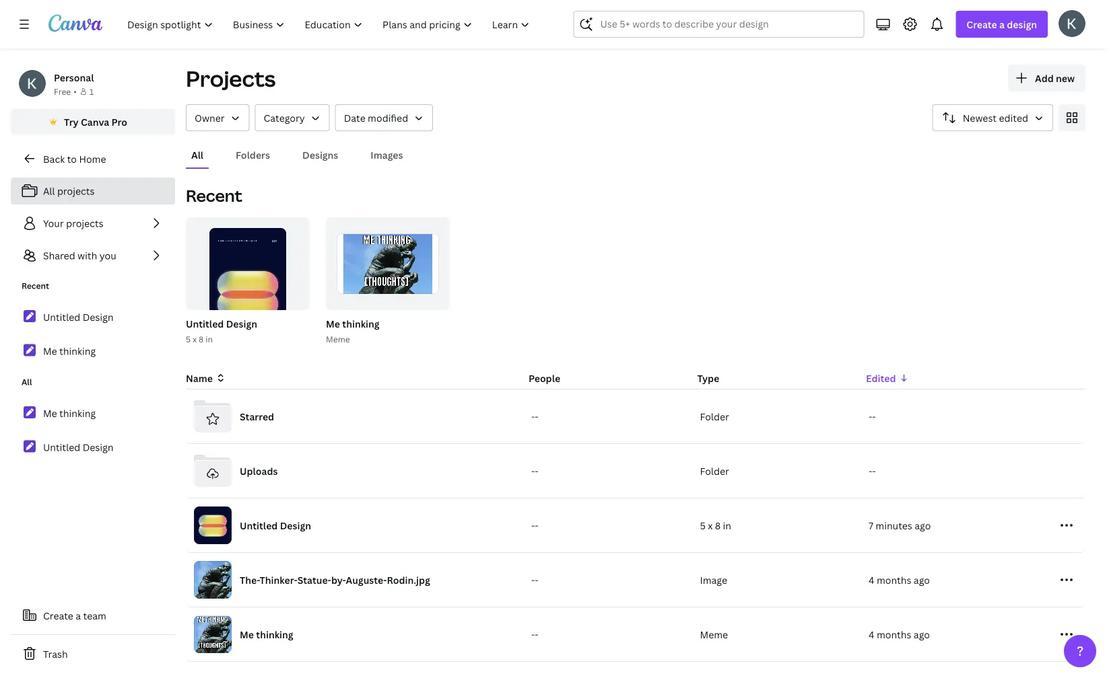 Task type: locate. For each thing, give the bounding box(es) containing it.
0 horizontal spatial 5
[[186, 334, 191, 345]]

1 list from the top
[[11, 178, 175, 269]]

a inside dropdown button
[[999, 18, 1005, 31]]

recent
[[186, 185, 242, 207], [22, 280, 49, 292]]

1 months from the top
[[877, 574, 911, 587]]

0 vertical spatial recent
[[186, 185, 242, 207]]

me thinking link
[[11, 337, 175, 366], [11, 399, 175, 428]]

x inside the untitled design 5 x 8 in
[[193, 334, 197, 345]]

x
[[193, 334, 197, 345], [708, 520, 713, 532]]

0 vertical spatial untitled design link
[[11, 303, 175, 332]]

0 vertical spatial 5
[[186, 334, 191, 345]]

recent down all button
[[186, 185, 242, 207]]

ago for meme
[[914, 629, 930, 641]]

0 horizontal spatial 1
[[89, 86, 94, 97]]

1 left of
[[279, 295, 282, 304]]

projects right your
[[66, 217, 103, 230]]

2 folder from the top
[[700, 465, 729, 478]]

0 vertical spatial x
[[193, 334, 197, 345]]

0 horizontal spatial all
[[22, 377, 32, 388]]

the-
[[240, 574, 260, 587]]

newest edited
[[963, 111, 1028, 124]]

trash link
[[11, 641, 175, 668]]

create left team
[[43, 610, 73, 623]]

0 vertical spatial months
[[877, 574, 911, 587]]

meme
[[326, 334, 350, 345], [700, 629, 728, 641]]

me thinking for 1st me thinking link from the bottom
[[43, 407, 96, 420]]

0 horizontal spatial meme
[[326, 334, 350, 345]]

2 horizontal spatial all
[[191, 148, 203, 161]]

list containing me thinking
[[11, 399, 175, 462]]

projects
[[186, 64, 276, 93]]

1 horizontal spatial create
[[967, 18, 997, 31]]

the-thinker-statue-by-auguste-rodin.jpg
[[240, 574, 430, 587]]

untitled design link
[[11, 303, 175, 332], [11, 433, 175, 462]]

ago
[[915, 520, 931, 532], [914, 574, 930, 587], [914, 629, 930, 641]]

2 list from the top
[[11, 303, 175, 366]]

0 vertical spatial all
[[191, 148, 203, 161]]

kendall parks image
[[1059, 10, 1086, 37]]

0 vertical spatial a
[[999, 18, 1005, 31]]

8 down 'untitled design' button
[[199, 334, 204, 345]]

0 vertical spatial untitled design
[[43, 311, 113, 324]]

0 vertical spatial 1
[[89, 86, 94, 97]]

1 4 from the top
[[869, 574, 874, 587]]

0 vertical spatial folder
[[700, 410, 729, 423]]

create a design
[[967, 18, 1037, 31]]

untitled design for 2nd untitled design link
[[43, 441, 113, 454]]

8
[[199, 334, 204, 345], [715, 520, 721, 532]]

2 vertical spatial list
[[11, 399, 175, 462]]

5
[[186, 334, 191, 345], [700, 520, 706, 532]]

months
[[877, 574, 911, 587], [877, 629, 911, 641]]

0 vertical spatial meme
[[326, 334, 350, 345]]

recent down shared
[[22, 280, 49, 292]]

create for create a design
[[967, 18, 997, 31]]

a
[[999, 18, 1005, 31], [76, 610, 81, 623]]

1 horizontal spatial meme
[[700, 629, 728, 641]]

2 vertical spatial ago
[[914, 629, 930, 641]]

2 months from the top
[[877, 629, 911, 641]]

4
[[869, 574, 874, 587], [869, 629, 874, 641]]

5 inside the untitled design 5 x 8 in
[[186, 334, 191, 345]]

Date modified button
[[335, 104, 433, 131]]

owner
[[195, 111, 225, 124]]

design
[[83, 311, 113, 324], [226, 318, 257, 330], [83, 441, 113, 454], [280, 520, 311, 532]]

untitled design
[[43, 311, 113, 324], [43, 441, 113, 454], [240, 520, 311, 532]]

5 x 8 in
[[700, 520, 731, 532]]

Owner button
[[186, 104, 250, 131]]

1 horizontal spatial 8
[[715, 520, 721, 532]]

5 up image
[[700, 520, 706, 532]]

1 vertical spatial 5
[[700, 520, 706, 532]]

1 vertical spatial x
[[708, 520, 713, 532]]

0 horizontal spatial x
[[193, 334, 197, 345]]

1 vertical spatial months
[[877, 629, 911, 641]]

thinker-
[[260, 574, 297, 587]]

1 vertical spatial folder
[[700, 465, 729, 478]]

add
[[1035, 72, 1054, 85]]

images button
[[365, 142, 408, 168]]

0 horizontal spatial in
[[206, 334, 213, 345]]

1 right "•"
[[89, 86, 94, 97]]

0 horizontal spatial a
[[76, 610, 81, 623]]

4 months ago
[[869, 574, 930, 587], [869, 629, 930, 641]]

canva
[[81, 115, 109, 128]]

untitled design button
[[186, 316, 257, 333]]

1 vertical spatial me thinking
[[43, 407, 96, 420]]

newest
[[963, 111, 997, 124]]

folder down type on the right bottom of page
[[700, 410, 729, 423]]

1 vertical spatial ago
[[914, 574, 930, 587]]

0 horizontal spatial create
[[43, 610, 73, 623]]

1 vertical spatial projects
[[66, 217, 103, 230]]

None search field
[[573, 11, 864, 38]]

1 vertical spatial untitled design
[[43, 441, 113, 454]]

1 folder from the top
[[700, 410, 729, 423]]

meme down image
[[700, 629, 728, 641]]

meme down the me thinking button on the left
[[326, 334, 350, 345]]

5 down 'untitled design' button
[[186, 334, 191, 345]]

1 vertical spatial all
[[43, 185, 55, 198]]

•
[[74, 86, 77, 97]]

statue-
[[297, 574, 331, 587]]

--
[[531, 410, 538, 423], [869, 410, 876, 423], [531, 465, 538, 478], [869, 465, 876, 478], [531, 520, 538, 532], [531, 574, 538, 587], [531, 629, 538, 641]]

0 horizontal spatial recent
[[22, 280, 49, 292]]

0 horizontal spatial 8
[[199, 334, 204, 345]]

projects down back to home
[[57, 185, 95, 198]]

1 vertical spatial 4
[[869, 629, 874, 641]]

your projects link
[[11, 210, 175, 237]]

create inside dropdown button
[[967, 18, 997, 31]]

all projects
[[43, 185, 95, 198]]

projects for your projects
[[66, 217, 103, 230]]

create inside button
[[43, 610, 73, 623]]

in
[[206, 334, 213, 345], [723, 520, 731, 532]]

try canva pro
[[64, 115, 127, 128]]

0 vertical spatial ago
[[915, 520, 931, 532]]

1 vertical spatial a
[[76, 610, 81, 623]]

a left team
[[76, 610, 81, 623]]

0 vertical spatial 8
[[199, 334, 204, 345]]

me thinking
[[43, 345, 96, 358], [43, 407, 96, 420], [240, 629, 293, 641]]

a inside button
[[76, 610, 81, 623]]

add new
[[1035, 72, 1075, 85]]

months for image
[[877, 574, 911, 587]]

0 vertical spatial me thinking link
[[11, 337, 175, 366]]

0 vertical spatial me thinking
[[43, 345, 96, 358]]

all for all button
[[191, 148, 203, 161]]

folder up 5 x 8 in
[[700, 465, 729, 478]]

shared with you link
[[11, 242, 175, 269]]

date modified
[[344, 111, 408, 124]]

me inside me thinking meme
[[326, 318, 340, 330]]

all inside button
[[191, 148, 203, 161]]

people
[[529, 372, 560, 385]]

all for all projects
[[43, 185, 55, 198]]

1 4 months ago from the top
[[869, 574, 930, 587]]

0 vertical spatial projects
[[57, 185, 95, 198]]

list
[[11, 178, 175, 269], [11, 303, 175, 366], [11, 399, 175, 462]]

8 up image
[[715, 520, 721, 532]]

in down 'untitled design' button
[[206, 334, 213, 345]]

new
[[1056, 72, 1075, 85]]

create left design
[[967, 18, 997, 31]]

1 horizontal spatial 5
[[700, 520, 706, 532]]

1 vertical spatial list
[[11, 303, 175, 366]]

auguste-
[[346, 574, 387, 587]]

try canva pro button
[[11, 109, 175, 135]]

free
[[54, 86, 71, 97]]

x up image
[[708, 520, 713, 532]]

thinking
[[342, 318, 380, 330], [59, 345, 96, 358], [59, 407, 96, 420], [256, 629, 293, 641]]

in up image
[[723, 520, 731, 532]]

0 vertical spatial in
[[206, 334, 213, 345]]

meme inside me thinking meme
[[326, 334, 350, 345]]

starred
[[240, 410, 274, 423]]

design
[[1007, 18, 1037, 31]]

0 vertical spatial create
[[967, 18, 997, 31]]

1 horizontal spatial all
[[43, 185, 55, 198]]

1 vertical spatial untitled design link
[[11, 433, 175, 462]]

2 4 from the top
[[869, 629, 874, 641]]

0 vertical spatial 4 months ago
[[869, 574, 930, 587]]

untitled
[[43, 311, 80, 324], [186, 318, 224, 330], [43, 441, 80, 454], [240, 520, 278, 532]]

0 vertical spatial 4
[[869, 574, 874, 587]]

me
[[326, 318, 340, 330], [43, 345, 57, 358], [43, 407, 57, 420], [240, 629, 254, 641]]

1 vertical spatial 4 months ago
[[869, 629, 930, 641]]

all
[[191, 148, 203, 161], [43, 185, 55, 198], [22, 377, 32, 388]]

1 vertical spatial 1
[[279, 295, 282, 304]]

1
[[89, 86, 94, 97], [279, 295, 282, 304]]

1 vertical spatial create
[[43, 610, 73, 623]]

ago for image
[[914, 574, 930, 587]]

1 horizontal spatial a
[[999, 18, 1005, 31]]

list containing untitled design
[[11, 303, 175, 366]]

2 4 months ago from the top
[[869, 629, 930, 641]]

1 vertical spatial in
[[723, 520, 731, 532]]

0 vertical spatial list
[[11, 178, 175, 269]]

-
[[531, 410, 535, 423], [535, 410, 538, 423], [869, 410, 872, 423], [872, 410, 876, 423], [531, 465, 535, 478], [535, 465, 538, 478], [869, 465, 872, 478], [872, 465, 876, 478], [531, 520, 535, 532], [535, 520, 538, 532], [531, 574, 535, 587], [535, 574, 538, 587], [531, 629, 535, 641], [535, 629, 538, 641]]

1 vertical spatial me thinking link
[[11, 399, 175, 428]]

create
[[967, 18, 997, 31], [43, 610, 73, 623]]

all inside list
[[43, 185, 55, 198]]

ago for 5 x 8 in
[[915, 520, 931, 532]]

uploads
[[240, 465, 278, 478]]

a left design
[[999, 18, 1005, 31]]

projects
[[57, 185, 95, 198], [66, 217, 103, 230]]

folder
[[700, 410, 729, 423], [700, 465, 729, 478]]

1 for 1 of 2
[[279, 295, 282, 304]]

1 horizontal spatial 1
[[279, 295, 282, 304]]

4 months ago for image
[[869, 574, 930, 587]]

x down 'untitled design' button
[[193, 334, 197, 345]]

minutes
[[876, 520, 912, 532]]

3 list from the top
[[11, 399, 175, 462]]

shared
[[43, 249, 75, 262]]

Search search field
[[600, 11, 837, 37]]

months for meme
[[877, 629, 911, 641]]



Task type: vqa. For each thing, say whether or not it's contained in the screenshot.
Input field to search for apps Search Field
no



Task type: describe. For each thing, give the bounding box(es) containing it.
category
[[264, 111, 305, 124]]

name button
[[186, 371, 226, 386]]

1 of 2
[[279, 295, 301, 304]]

untitled design 5 x 8 in
[[186, 318, 257, 345]]

1 horizontal spatial x
[[708, 520, 713, 532]]

pro
[[111, 115, 127, 128]]

create a team
[[43, 610, 106, 623]]

image
[[700, 574, 727, 587]]

your projects
[[43, 217, 103, 230]]

all projects link
[[11, 178, 175, 205]]

2 me thinking link from the top
[[11, 399, 175, 428]]

back
[[43, 153, 65, 165]]

me thinking for 1st me thinking link from the top
[[43, 345, 96, 358]]

create a team button
[[11, 603, 175, 630]]

with
[[78, 249, 97, 262]]

edited
[[866, 372, 896, 385]]

2 untitled design link from the top
[[11, 433, 175, 462]]

all button
[[186, 142, 209, 168]]

1 for 1
[[89, 86, 94, 97]]

1 vertical spatial recent
[[22, 280, 49, 292]]

folder for starred
[[700, 410, 729, 423]]

2 vertical spatial untitled design
[[240, 520, 311, 532]]

thinking inside me thinking meme
[[342, 318, 380, 330]]

back to home link
[[11, 145, 175, 172]]

by-
[[331, 574, 346, 587]]

8 inside the untitled design 5 x 8 in
[[199, 334, 204, 345]]

1 horizontal spatial in
[[723, 520, 731, 532]]

2 vertical spatial all
[[22, 377, 32, 388]]

date
[[344, 111, 365, 124]]

trash
[[43, 648, 68, 661]]

me thinking button
[[326, 316, 380, 333]]

team
[[83, 610, 106, 623]]

type
[[697, 372, 719, 385]]

name
[[186, 372, 213, 385]]

Category button
[[255, 104, 330, 131]]

personal
[[54, 71, 94, 84]]

design inside the untitled design 5 x 8 in
[[226, 318, 257, 330]]

add new button
[[1008, 65, 1086, 92]]

top level navigation element
[[119, 11, 541, 38]]

2
[[296, 295, 301, 304]]

of
[[284, 295, 294, 304]]

4 months ago for meme
[[869, 629, 930, 641]]

shared with you
[[43, 249, 116, 262]]

edited
[[999, 111, 1028, 124]]

1 me thinking link from the top
[[11, 337, 175, 366]]

projects for all projects
[[57, 185, 95, 198]]

designs
[[302, 148, 338, 161]]

1 horizontal spatial recent
[[186, 185, 242, 207]]

back to home
[[43, 153, 106, 165]]

untitled inside the untitled design 5 x 8 in
[[186, 318, 224, 330]]

1 vertical spatial 8
[[715, 520, 721, 532]]

1 untitled design link from the top
[[11, 303, 175, 332]]

rodin.jpg
[[387, 574, 430, 587]]

4 for image
[[869, 574, 874, 587]]

edited button
[[866, 371, 1024, 386]]

7 minutes ago
[[869, 520, 931, 532]]

images
[[371, 148, 403, 161]]

you
[[99, 249, 116, 262]]

home
[[79, 153, 106, 165]]

2 vertical spatial me thinking
[[240, 629, 293, 641]]

modified
[[368, 111, 408, 124]]

folders
[[236, 148, 270, 161]]

me thinking meme
[[326, 318, 380, 345]]

1 vertical spatial meme
[[700, 629, 728, 641]]

untitled design for 2nd untitled design link from the bottom of the page
[[43, 311, 113, 324]]

free •
[[54, 86, 77, 97]]

to
[[67, 153, 77, 165]]

in inside the untitled design 5 x 8 in
[[206, 334, 213, 345]]

create for create a team
[[43, 610, 73, 623]]

folder for uploads
[[700, 465, 729, 478]]

a for team
[[76, 610, 81, 623]]

your
[[43, 217, 64, 230]]

Sort by button
[[932, 104, 1053, 131]]

try
[[64, 115, 79, 128]]

7
[[869, 520, 873, 532]]

a for design
[[999, 18, 1005, 31]]

list containing all projects
[[11, 178, 175, 269]]

4 for meme
[[869, 629, 874, 641]]

designs button
[[297, 142, 344, 168]]

create a design button
[[956, 11, 1048, 38]]

folders button
[[230, 142, 275, 168]]



